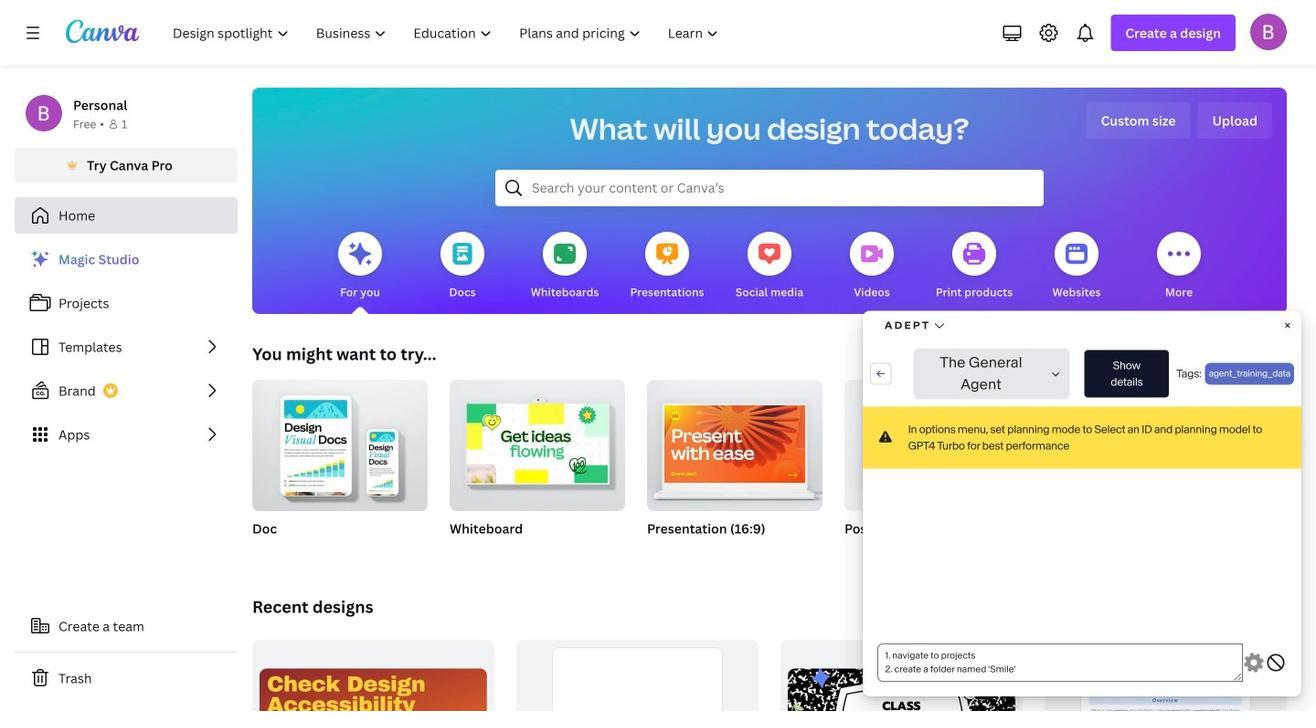 Task type: vqa. For each thing, say whether or not it's contained in the screenshot.
leftmost huge
no



Task type: describe. For each thing, give the bounding box(es) containing it.
bob builder image
[[1250, 13, 1287, 50]]

Owner button
[[252, 142, 339, 178]]

Date modified button
[[455, 142, 588, 178]]

Category button
[[346, 142, 448, 178]]



Task type: locate. For each thing, give the bounding box(es) containing it.
Sort by button
[[1083, 142, 1243, 178]]

top level navigation element
[[161, 15, 731, 51]]

list
[[15, 241, 238, 453]]



